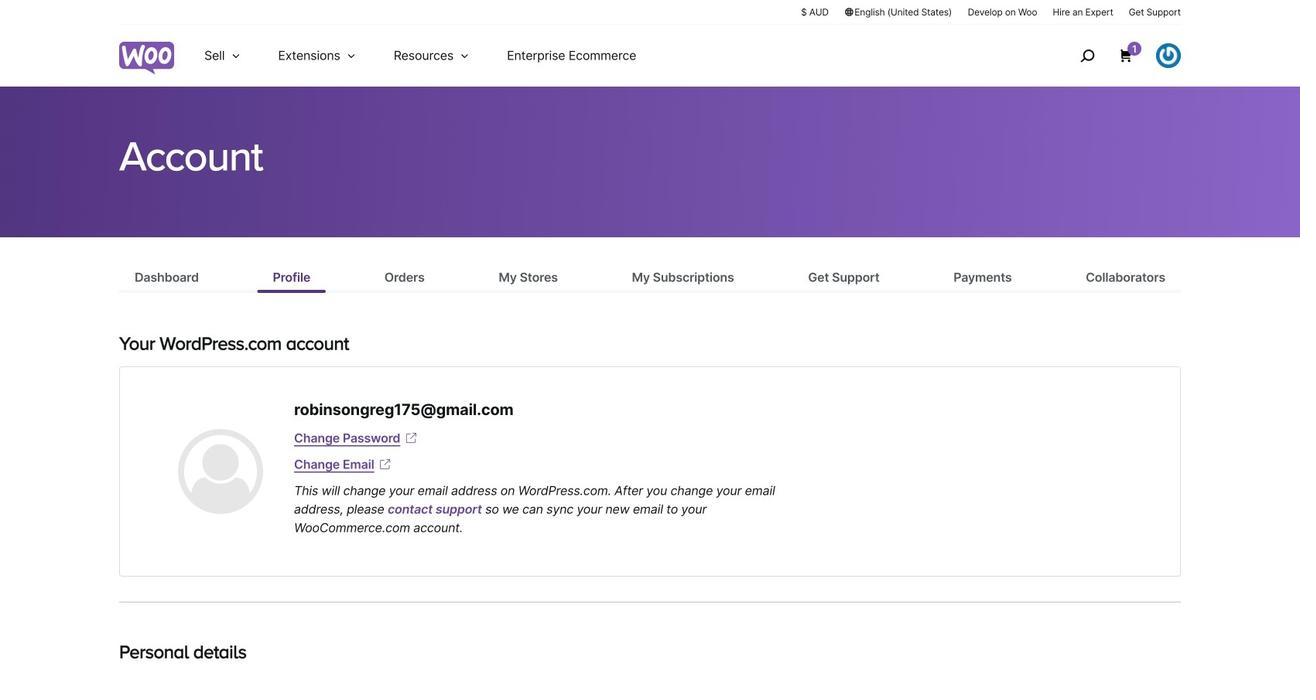 Task type: vqa. For each thing, say whether or not it's contained in the screenshot.
Gravatar image
yes



Task type: locate. For each thing, give the bounding box(es) containing it.
external link image
[[404, 431, 419, 447]]



Task type: describe. For each thing, give the bounding box(es) containing it.
service navigation menu element
[[1047, 31, 1181, 81]]

open account menu image
[[1156, 43, 1181, 68]]

external link image
[[377, 457, 393, 473]]

gravatar image image
[[178, 430, 263, 515]]

search image
[[1075, 43, 1100, 68]]



